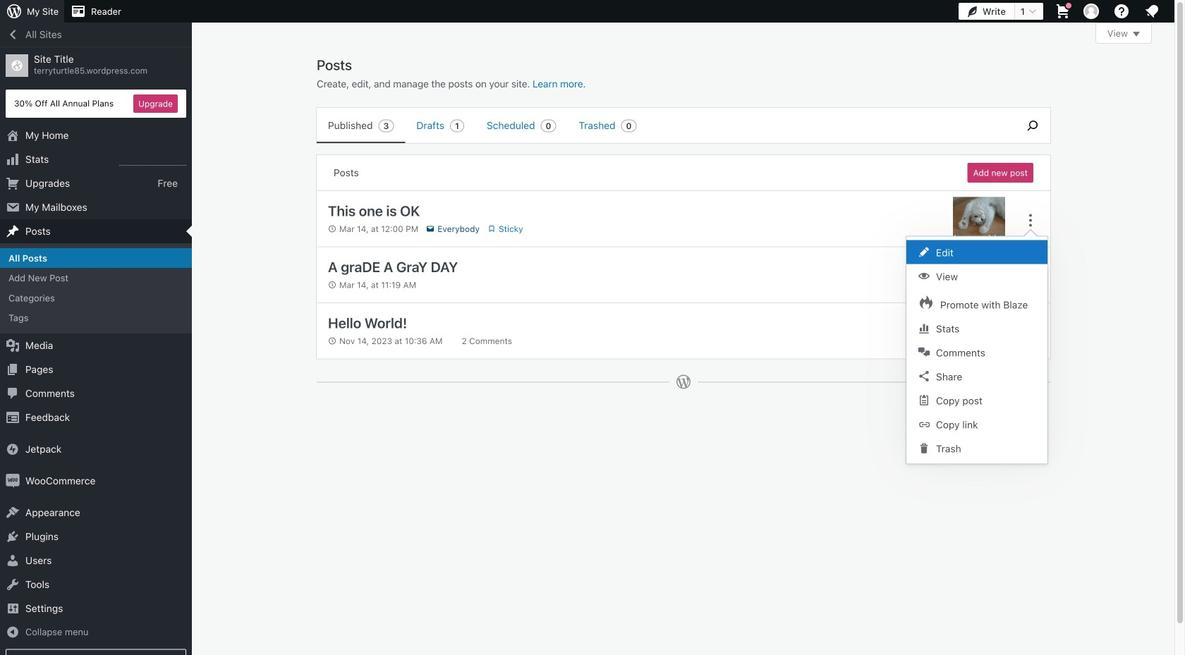 Task type: describe. For each thing, give the bounding box(es) containing it.
highest hourly views 0 image
[[119, 157, 186, 166]]

1 img image from the top
[[6, 442, 20, 456]]

my shopping cart image
[[1055, 3, 1071, 20]]

open search image
[[1015, 117, 1050, 134]]

manage your notifications image
[[1143, 3, 1160, 20]]

2 img image from the top
[[6, 474, 20, 488]]



Task type: locate. For each thing, give the bounding box(es) containing it.
0 vertical spatial menu
[[317, 108, 1008, 143]]

tooltip
[[899, 229, 1048, 464]]

1 vertical spatial img image
[[6, 474, 20, 488]]

closed image
[[1133, 32, 1140, 37]]

1 vertical spatial menu
[[906, 236, 1047, 464]]

toggle menu image
[[1022, 268, 1039, 285]]

help image
[[1113, 3, 1130, 20]]

img image
[[6, 442, 20, 456], [6, 474, 20, 488]]

None search field
[[1015, 108, 1050, 143]]

menu
[[317, 108, 1008, 143], [906, 236, 1047, 464]]

my profile image
[[1083, 4, 1099, 19]]

0 vertical spatial img image
[[6, 442, 20, 456]]

main content
[[316, 23, 1152, 404]]

toggle menu image
[[1022, 212, 1039, 229]]



Task type: vqa. For each thing, say whether or not it's contained in the screenshot.
Manage Your Notifications icon
yes



